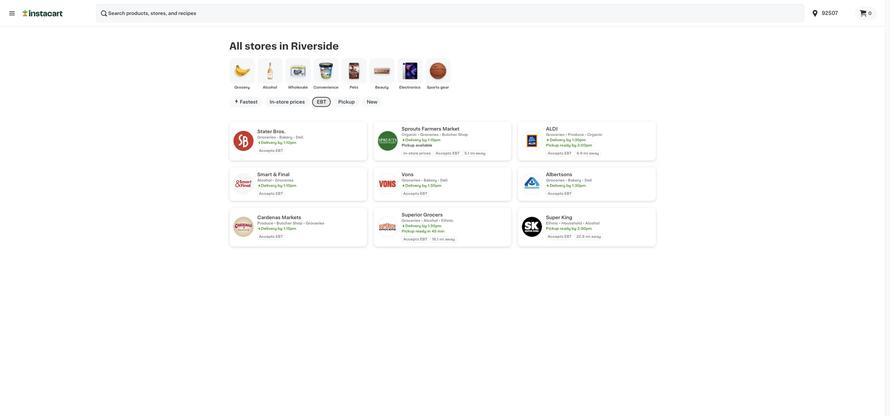 Task type: describe. For each thing, give the bounding box(es) containing it.
deli for albertsons
[[585, 179, 593, 182]]

grocery button
[[230, 58, 255, 90]]

delivery by 1:30pm up pickup ready by 2:00pm
[[550, 138, 586, 142]]

16.1
[[432, 238, 439, 241]]

ready for grocers
[[416, 230, 427, 233]]

accepts ebt down household
[[548, 235, 572, 239]]

groceries inside smart & final alcohol • groceries
[[275, 179, 294, 182]]

aldi image
[[523, 131, 543, 151]]

butcher inside sprouts farmers market organic • groceries • butcher shop
[[442, 133, 458, 137]]

92507 button
[[812, 4, 852, 23]]

pickup button
[[334, 97, 360, 107]]

super king image
[[523, 217, 543, 237]]

all stores in riverside main content
[[0, 27, 886, 255]]

prices inside in-store prices button
[[290, 100, 305, 104]]

new
[[367, 100, 378, 104]]

in for riverside
[[279, 41, 289, 51]]

by down albertsons groceries • bakery • deli
[[567, 184, 572, 188]]

accepts ebt down stater bros. groceries • bakery • deli
[[259, 149, 283, 153]]

mi for king
[[586, 235, 591, 239]]

bakery inside stater bros. groceries • bakery • deli
[[280, 136, 293, 139]]

accepts ebt down pickup ready by 2:00pm
[[548, 152, 572, 155]]

produce inside the cardenas markets produce • butcher shop • groceries
[[258, 222, 274, 225]]

ebt left 22.9
[[565, 235, 572, 239]]

ready inside the super king ethnic • household • alcohol pickup ready by 2:30pm
[[560, 227, 571, 231]]

all
[[230, 41, 243, 51]]

0 horizontal spatial delivery by 1:15pm
[[261, 227, 296, 231]]

4.9 mi away
[[577, 152, 599, 155]]

in- inside button
[[270, 100, 277, 104]]

accepts left the "5.1" on the top right of page
[[436, 152, 452, 155]]

organic inside sprouts farmers market organic • groceries • butcher shop
[[402, 133, 417, 137]]

pickup available
[[402, 144, 433, 147]]

1:30pm up 2:00pm
[[573, 138, 586, 142]]

1:30pm down vons groceries • bakery • deli
[[428, 184, 442, 188]]

accepts down stater in the top of the page
[[259, 149, 275, 153]]

by up 4.9
[[572, 144, 577, 147]]

1:10pm for smart & final
[[284, 184, 297, 188]]

accepts down vons
[[404, 192, 420, 196]]

groceries inside vons groceries • bakery • deli
[[402, 179, 421, 182]]

pickup ready in 45 min
[[402, 230, 445, 233]]

instacart logo image
[[23, 9, 63, 17]]

16.1 mi away
[[432, 238, 455, 241]]

ebt down pickup ready by 2:00pm
[[565, 152, 572, 155]]

1:10pm for stater bros.
[[284, 141, 297, 145]]

aldi groceries • produce • organic
[[547, 127, 603, 137]]

away for king
[[592, 235, 602, 239]]

electronics button
[[398, 58, 423, 90]]

delivery down cardenas
[[261, 227, 277, 231]]

min
[[438, 230, 445, 233]]

0 horizontal spatial 1:15pm
[[284, 227, 296, 231]]

pickup ready by 2:00pm
[[547, 144, 593, 147]]

deli for vons
[[441, 179, 448, 182]]

accepts ebt down vons groceries • bakery • deli
[[404, 192, 428, 196]]

smart & final image
[[234, 174, 254, 194]]

1 horizontal spatial in-
[[404, 152, 409, 155]]

1 vertical spatial in-store prices
[[404, 152, 431, 155]]

5.1
[[465, 152, 470, 155]]

2:30pm
[[578, 227, 592, 231]]

super king ethnic • household • alcohol pickup ready by 2:30pm
[[547, 215, 600, 231]]

22.9
[[577, 235, 585, 239]]

accepts ebt down cardenas
[[259, 235, 283, 239]]

92507 button
[[808, 4, 856, 23]]

superior
[[402, 213, 423, 217]]

pickup for pickup
[[339, 100, 355, 104]]

in for 45
[[428, 230, 431, 233]]

accepts down smart & final alcohol • groceries
[[259, 192, 275, 196]]

albertsons groceries • bakery • deli
[[547, 172, 593, 182]]

alcohol button
[[258, 58, 283, 90]]

by up available
[[422, 138, 427, 142]]

sprouts farmers market image
[[378, 131, 398, 151]]

in-store prices inside button
[[270, 100, 305, 104]]

convenience
[[314, 86, 339, 89]]

bakery for vons
[[424, 179, 437, 182]]

0 vertical spatial 1:15pm
[[428, 138, 441, 142]]

beauty button
[[370, 58, 395, 90]]

deli inside stater bros. groceries • bakery • deli
[[296, 136, 304, 139]]

ebt down albertsons groceries • bakery • deli
[[565, 192, 572, 196]]

1:30pm up 45
[[428, 224, 442, 228]]

store inside button
[[277, 100, 289, 104]]

beauty
[[375, 86, 389, 89]]

by down the cardenas markets produce • butcher shop • groceries
[[278, 227, 283, 231]]

ethnic inside superior grocers groceries • alcohol • ethnic
[[442, 219, 454, 223]]

superior grocers groceries • alcohol • ethnic
[[402, 213, 454, 223]]

sports gear button
[[426, 58, 451, 90]]

pickup inside the super king ethnic • household • alcohol pickup ready by 2:30pm
[[547, 227, 559, 231]]

1 vertical spatial store
[[409, 152, 419, 155]]

ethnic inside the super king ethnic • household • alcohol pickup ready by 2:30pm
[[547, 222, 559, 225]]

pickup for pickup available
[[402, 144, 415, 147]]

riverside
[[291, 41, 339, 51]]

5.1 mi away
[[465, 152, 486, 155]]

away right the "5.1" on the top right of page
[[476, 152, 486, 155]]

fastest button
[[230, 97, 263, 107]]

all stores in riverside
[[230, 41, 339, 51]]

grocers
[[424, 213, 443, 217]]

ebt left the "5.1" on the top right of page
[[453, 152, 460, 155]]

by up pickup ready in 45 min
[[422, 224, 427, 228]]

vons groceries • bakery • deli
[[402, 172, 448, 182]]

groceries inside aldi groceries • produce • organic
[[547, 133, 565, 137]]

by down stater bros. groceries • bakery • deli
[[278, 141, 283, 145]]

gear
[[441, 86, 449, 89]]

ready for groceries
[[560, 144, 571, 147]]

groceries inside stater bros. groceries • bakery • deli
[[258, 136, 276, 139]]

• inside smart & final alcohol • groceries
[[273, 179, 274, 182]]

by inside the super king ethnic • household • alcohol pickup ready by 2:30pm
[[572, 227, 577, 231]]

farmers
[[422, 127, 442, 131]]

away for groceries
[[590, 152, 599, 155]]

cardenas markets image
[[234, 217, 254, 237]]

groceries inside superior grocers groceries • alcohol • ethnic
[[402, 219, 421, 223]]

electronics
[[400, 86, 421, 89]]

mi for groceries
[[584, 152, 589, 155]]

albertsons image
[[523, 174, 543, 194]]

accepts down albertsons
[[548, 192, 564, 196]]

accepts down the 'super'
[[548, 235, 564, 239]]



Task type: vqa. For each thing, say whether or not it's contained in the screenshot.
the leftmost the your
no



Task type: locate. For each thing, give the bounding box(es) containing it.
accepts down cardenas
[[259, 235, 275, 239]]

0 vertical spatial 1:10pm
[[284, 141, 297, 145]]

ready left 45
[[416, 230, 427, 233]]

shop inside the cardenas markets produce • butcher shop • groceries
[[293, 222, 303, 225]]

accepts down pickup ready in 45 min
[[404, 238, 420, 241]]

pickup down the 'super'
[[547, 227, 559, 231]]

delivery by 1:30pm up pickup ready in 45 min
[[406, 224, 442, 228]]

deli
[[296, 136, 304, 139], [441, 179, 448, 182], [585, 179, 593, 182]]

0 vertical spatial in-store prices
[[270, 100, 305, 104]]

ethnic up min
[[442, 219, 454, 223]]

1 horizontal spatial organic
[[588, 133, 603, 137]]

wholesale button
[[286, 58, 311, 90]]

organic
[[402, 133, 417, 137], [588, 133, 603, 137]]

shop
[[458, 133, 468, 137], [293, 222, 303, 225]]

ready
[[560, 144, 571, 147], [560, 227, 571, 231], [416, 230, 427, 233]]

0 horizontal spatial organic
[[402, 133, 417, 137]]

by down vons groceries • bakery • deli
[[422, 184, 427, 188]]

deli inside vons groceries • bakery • deli
[[441, 179, 448, 182]]

delivery down vons
[[406, 184, 421, 188]]

2 1:10pm from the top
[[284, 184, 297, 188]]

in-
[[270, 100, 277, 104], [404, 152, 409, 155]]

2 delivery by 1:10pm from the top
[[261, 184, 297, 188]]

delivery by 1:30pm down albertsons groceries • bakery • deli
[[550, 184, 586, 188]]

vons
[[402, 172, 414, 177]]

ready down household
[[560, 227, 571, 231]]

delivery down smart & final alcohol • groceries
[[261, 184, 277, 188]]

alcohol up 2:30pm
[[586, 222, 600, 225]]

market
[[443, 127, 460, 131]]

shop down markets
[[293, 222, 303, 225]]

delivery down stater in the top of the page
[[261, 141, 277, 145]]

delivery by 1:10pm for final
[[261, 184, 297, 188]]

0 button
[[856, 7, 878, 20]]

1 vertical spatial prices
[[420, 152, 431, 155]]

ebt down 'convenience'
[[317, 100, 327, 104]]

ethnic down the 'super'
[[547, 222, 559, 225]]

22.9 mi away
[[577, 235, 602, 239]]

1 1:10pm from the top
[[284, 141, 297, 145]]

wholesale
[[288, 86, 308, 89]]

store down wholesale
[[277, 100, 289, 104]]

away for grocers
[[445, 238, 455, 241]]

smart
[[258, 172, 272, 177]]

0 horizontal spatial prices
[[290, 100, 305, 104]]

0 horizontal spatial bakery
[[280, 136, 293, 139]]

groceries
[[420, 133, 439, 137], [547, 133, 565, 137], [258, 136, 276, 139], [275, 179, 294, 182], [402, 179, 421, 182], [547, 179, 565, 182], [402, 219, 421, 223], [306, 222, 325, 225]]

delivery by 1:15pm
[[406, 138, 441, 142], [261, 227, 296, 231]]

1 horizontal spatial store
[[409, 152, 419, 155]]

groceries inside sprouts farmers market organic • groceries • butcher shop
[[420, 133, 439, 137]]

45
[[432, 230, 437, 233]]

markets
[[282, 215, 302, 220]]

sprouts farmers market organic • groceries • butcher shop
[[402, 127, 468, 137]]

0 horizontal spatial in-store prices
[[270, 100, 305, 104]]

bakery inside albertsons groceries • bakery • deli
[[568, 179, 582, 182]]

by down smart & final alcohol • groceries
[[278, 184, 283, 188]]

delivery down albertsons
[[550, 184, 566, 188]]

ready down aldi groceries • produce • organic
[[560, 144, 571, 147]]

stater
[[258, 129, 272, 134]]

delivery by 1:10pm for groceries
[[261, 141, 297, 145]]

prices
[[290, 100, 305, 104], [420, 152, 431, 155]]

in-store prices down the pickup available on the top left
[[404, 152, 431, 155]]

in right stores on the left top of the page
[[279, 41, 289, 51]]

stater bros. groceries • bakery • deli
[[258, 129, 304, 139]]

prices down available
[[420, 152, 431, 155]]

alcohol down smart
[[258, 179, 272, 182]]

store down the pickup available on the top left
[[409, 152, 419, 155]]

0 vertical spatial shop
[[458, 133, 468, 137]]

mi right 16.1
[[440, 238, 444, 241]]

pickup down aldi
[[547, 144, 559, 147]]

shop inside sprouts farmers market organic • groceries • butcher shop
[[458, 133, 468, 137]]

1 horizontal spatial delivery by 1:15pm
[[406, 138, 441, 142]]

accepts ebt left the "5.1" on the top right of page
[[436, 152, 460, 155]]

sprouts
[[402, 127, 421, 131]]

4.9
[[577, 152, 583, 155]]

delivery by 1:15pm up available
[[406, 138, 441, 142]]

0 vertical spatial butcher
[[442, 133, 458, 137]]

fastest
[[240, 100, 258, 104]]

delivery by 1:30pm down vons groceries • bakery • deli
[[406, 184, 442, 188]]

butcher down the market
[[442, 133, 458, 137]]

produce
[[568, 133, 584, 137], [258, 222, 274, 225]]

ebt down stater bros. groceries • bakery • deli
[[276, 149, 283, 153]]

1 vertical spatial delivery by 1:10pm
[[261, 184, 297, 188]]

bakery
[[280, 136, 293, 139], [424, 179, 437, 182], [568, 179, 582, 182]]

convenience button
[[314, 58, 339, 90]]

alcohol inside superior grocers groceries • alcohol • ethnic
[[424, 219, 438, 223]]

available
[[416, 144, 433, 147]]

ebt button
[[312, 97, 331, 107]]

organic down "sprouts"
[[402, 133, 417, 137]]

sports gear
[[427, 86, 449, 89]]

bakery inside vons groceries • bakery • deli
[[424, 179, 437, 182]]

1 horizontal spatial in-store prices
[[404, 152, 431, 155]]

in-store prices
[[270, 100, 305, 104], [404, 152, 431, 155]]

0 vertical spatial store
[[277, 100, 289, 104]]

aldi
[[547, 127, 558, 131]]

1 vertical spatial 1:10pm
[[284, 184, 297, 188]]

ebt down vons groceries • bakery • deli
[[420, 192, 428, 196]]

household
[[562, 222, 583, 225]]

pets button
[[342, 58, 367, 90]]

delivery by 1:30pm
[[550, 138, 586, 142], [406, 184, 442, 188], [550, 184, 586, 188], [406, 224, 442, 228]]

Search field
[[96, 4, 805, 23]]

1 horizontal spatial deli
[[441, 179, 448, 182]]

ebt
[[317, 100, 327, 104], [276, 149, 283, 153], [453, 152, 460, 155], [565, 152, 572, 155], [276, 192, 283, 196], [420, 192, 428, 196], [565, 192, 572, 196], [276, 235, 283, 239], [565, 235, 572, 239], [420, 238, 428, 241]]

0 horizontal spatial in-
[[270, 100, 277, 104]]

1 horizontal spatial 1:15pm
[[428, 138, 441, 142]]

sports
[[427, 86, 440, 89]]

produce up pickup ready by 2:00pm
[[568, 133, 584, 137]]

1:15pm down the cardenas markets produce • butcher shop • groceries
[[284, 227, 296, 231]]

organic inside aldi groceries • produce • organic
[[588, 133, 603, 137]]

butcher inside the cardenas markets produce • butcher shop • groceries
[[277, 222, 292, 225]]

0 vertical spatial in-
[[270, 100, 277, 104]]

ebt down smart & final alcohol • groceries
[[276, 192, 283, 196]]

1:15pm down sprouts farmers market organic • groceries • butcher shop
[[428, 138, 441, 142]]

ethnic
[[442, 219, 454, 223], [547, 222, 559, 225]]

albertsons
[[547, 172, 573, 177]]

shop down the market
[[458, 133, 468, 137]]

by
[[422, 138, 427, 142], [567, 138, 572, 142], [278, 141, 283, 145], [572, 144, 577, 147], [278, 184, 283, 188], [422, 184, 427, 188], [567, 184, 572, 188], [422, 224, 427, 228], [278, 227, 283, 231], [572, 227, 577, 231]]

mi right 22.9
[[586, 235, 591, 239]]

&
[[273, 172, 277, 177]]

alcohol down grocers
[[424, 219, 438, 223]]

new button
[[362, 97, 383, 107]]

1 horizontal spatial produce
[[568, 133, 584, 137]]

1:10pm down stater bros. groceries • bakery • deli
[[284, 141, 297, 145]]

pickup for pickup ready in 45 min
[[402, 230, 415, 233]]

by down household
[[572, 227, 577, 231]]

1 vertical spatial in
[[428, 230, 431, 233]]

1 organic from the left
[[402, 133, 417, 137]]

smart & final alcohol • groceries
[[258, 172, 294, 182]]

2:00pm
[[578, 144, 593, 147]]

0 vertical spatial delivery by 1:10pm
[[261, 141, 297, 145]]

2 horizontal spatial bakery
[[568, 179, 582, 182]]

delivery up the pickup available on the top left
[[406, 138, 421, 142]]

delivery
[[406, 138, 421, 142], [550, 138, 566, 142], [261, 141, 277, 145], [261, 184, 277, 188], [406, 184, 421, 188], [550, 184, 566, 188], [406, 224, 421, 228], [261, 227, 277, 231]]

by up pickup ready by 2:00pm
[[567, 138, 572, 142]]

0 vertical spatial produce
[[568, 133, 584, 137]]

alcohol inside button
[[263, 86, 277, 89]]

1 delivery by 1:10pm from the top
[[261, 141, 297, 145]]

in- right fastest
[[270, 100, 277, 104]]

alcohol inside the super king ethnic • household • alcohol pickup ready by 2:30pm
[[586, 222, 600, 225]]

0 horizontal spatial shop
[[293, 222, 303, 225]]

0 vertical spatial prices
[[290, 100, 305, 104]]

alcohol up in-store prices button
[[263, 86, 277, 89]]

away down 2:30pm
[[592, 235, 602, 239]]

92507
[[823, 11, 839, 16]]

in-store prices down wholesale
[[270, 100, 305, 104]]

0 horizontal spatial store
[[277, 100, 289, 104]]

accepts down pickup ready by 2:00pm
[[548, 152, 564, 155]]

groceries inside the cardenas markets produce • butcher shop • groceries
[[306, 222, 325, 225]]

pickup inside button
[[339, 100, 355, 104]]

vons image
[[378, 174, 398, 194]]

in-store prices button
[[265, 97, 310, 107]]

accepts ebt down albertsons groceries • bakery • deli
[[548, 192, 572, 196]]

final
[[278, 172, 290, 177]]

2 horizontal spatial deli
[[585, 179, 593, 182]]

pickup down superior
[[402, 230, 415, 233]]

pets
[[350, 86, 359, 89]]

1 vertical spatial in-
[[404, 152, 409, 155]]

ebt down the cardenas markets produce • butcher shop • groceries
[[276, 235, 283, 239]]

1 vertical spatial shop
[[293, 222, 303, 225]]

0 horizontal spatial deli
[[296, 136, 304, 139]]

delivery down aldi
[[550, 138, 566, 142]]

pickup left available
[[402, 144, 415, 147]]

2 organic from the left
[[588, 133, 603, 137]]

organic up 2:00pm
[[588, 133, 603, 137]]

in
[[279, 41, 289, 51], [428, 230, 431, 233]]

1 horizontal spatial in
[[428, 230, 431, 233]]

delivery by 1:15pm down cardenas
[[261, 227, 296, 231]]

grocery
[[234, 86, 250, 89]]

1 vertical spatial produce
[[258, 222, 274, 225]]

1:15pm
[[428, 138, 441, 142], [284, 227, 296, 231]]

•
[[418, 133, 420, 137], [440, 133, 442, 137], [566, 133, 568, 137], [585, 133, 587, 137], [277, 136, 279, 139], [294, 136, 295, 139], [273, 179, 274, 182], [422, 179, 423, 182], [438, 179, 440, 182], [566, 179, 568, 182], [583, 179, 584, 182], [422, 219, 423, 223], [439, 219, 441, 223], [274, 222, 276, 225], [304, 222, 305, 225], [560, 222, 561, 225], [583, 222, 585, 225]]

king
[[562, 215, 573, 220]]

cardenas
[[258, 215, 281, 220]]

away right 16.1
[[445, 238, 455, 241]]

groceries inside albertsons groceries • bakery • deli
[[547, 179, 565, 182]]

in- down the pickup available on the top left
[[404, 152, 409, 155]]

away down 2:00pm
[[590, 152, 599, 155]]

1 horizontal spatial ethnic
[[547, 222, 559, 225]]

ebt down pickup ready in 45 min
[[420, 238, 428, 241]]

pickup
[[339, 100, 355, 104], [402, 144, 415, 147], [547, 144, 559, 147], [547, 227, 559, 231], [402, 230, 415, 233]]

1 horizontal spatial shop
[[458, 133, 468, 137]]

deli inside albertsons groceries • bakery • deli
[[585, 179, 593, 182]]

mi right the "5.1" on the top right of page
[[471, 152, 475, 155]]

stater bros. image
[[234, 131, 254, 151]]

prices down wholesale
[[290, 100, 305, 104]]

superior grocers image
[[378, 217, 398, 237]]

0 horizontal spatial in
[[279, 41, 289, 51]]

in left 45
[[428, 230, 431, 233]]

0 horizontal spatial butcher
[[277, 222, 292, 225]]

bakery for albertsons
[[568, 179, 582, 182]]

alcohol inside smart & final alcohol • groceries
[[258, 179, 272, 182]]

super
[[547, 215, 561, 220]]

produce down cardenas
[[258, 222, 274, 225]]

1:30pm down albertsons groceries • bakery • deli
[[573, 184, 586, 188]]

0 vertical spatial in
[[279, 41, 289, 51]]

produce inside aldi groceries • produce • organic
[[568, 133, 584, 137]]

delivery down superior
[[406, 224, 421, 228]]

away
[[476, 152, 486, 155], [590, 152, 599, 155], [592, 235, 602, 239], [445, 238, 455, 241]]

stores
[[245, 41, 277, 51]]

1 horizontal spatial bakery
[[424, 179, 437, 182]]

1 horizontal spatial butcher
[[442, 133, 458, 137]]

1:10pm
[[284, 141, 297, 145], [284, 184, 297, 188]]

mi for grocers
[[440, 238, 444, 241]]

delivery by 1:10pm down smart & final alcohol • groceries
[[261, 184, 297, 188]]

cardenas markets produce • butcher shop • groceries
[[258, 215, 325, 225]]

mi
[[471, 152, 475, 155], [584, 152, 589, 155], [586, 235, 591, 239], [440, 238, 444, 241]]

0 vertical spatial delivery by 1:15pm
[[406, 138, 441, 142]]

butcher
[[442, 133, 458, 137], [277, 222, 292, 225]]

bros.
[[273, 129, 286, 134]]

pickup down pets
[[339, 100, 355, 104]]

pickup for pickup ready by 2:00pm
[[547, 144, 559, 147]]

None search field
[[96, 4, 805, 23]]

0 horizontal spatial produce
[[258, 222, 274, 225]]

butcher down markets
[[277, 222, 292, 225]]

0 horizontal spatial ethnic
[[442, 219, 454, 223]]

store
[[277, 100, 289, 104], [409, 152, 419, 155]]

0
[[869, 11, 873, 16]]

1 vertical spatial delivery by 1:15pm
[[261, 227, 296, 231]]

accepts ebt down pickup ready in 45 min
[[404, 238, 428, 241]]

accepts
[[259, 149, 275, 153], [436, 152, 452, 155], [548, 152, 564, 155], [259, 192, 275, 196], [404, 192, 420, 196], [548, 192, 564, 196], [259, 235, 275, 239], [548, 235, 564, 239], [404, 238, 420, 241]]

1 vertical spatial 1:15pm
[[284, 227, 296, 231]]

1:10pm down final
[[284, 184, 297, 188]]

ebt inside button
[[317, 100, 327, 104]]

accepts ebt
[[259, 149, 283, 153], [436, 152, 460, 155], [548, 152, 572, 155], [259, 192, 283, 196], [404, 192, 428, 196], [548, 192, 572, 196], [259, 235, 283, 239], [548, 235, 572, 239], [404, 238, 428, 241]]

1 horizontal spatial prices
[[420, 152, 431, 155]]

accepts ebt down smart & final alcohol • groceries
[[259, 192, 283, 196]]

delivery by 1:10pm down stater bros. groceries • bakery • deli
[[261, 141, 297, 145]]

1 vertical spatial butcher
[[277, 222, 292, 225]]

mi right 4.9
[[584, 152, 589, 155]]

1:30pm
[[573, 138, 586, 142], [428, 184, 442, 188], [573, 184, 586, 188], [428, 224, 442, 228]]



